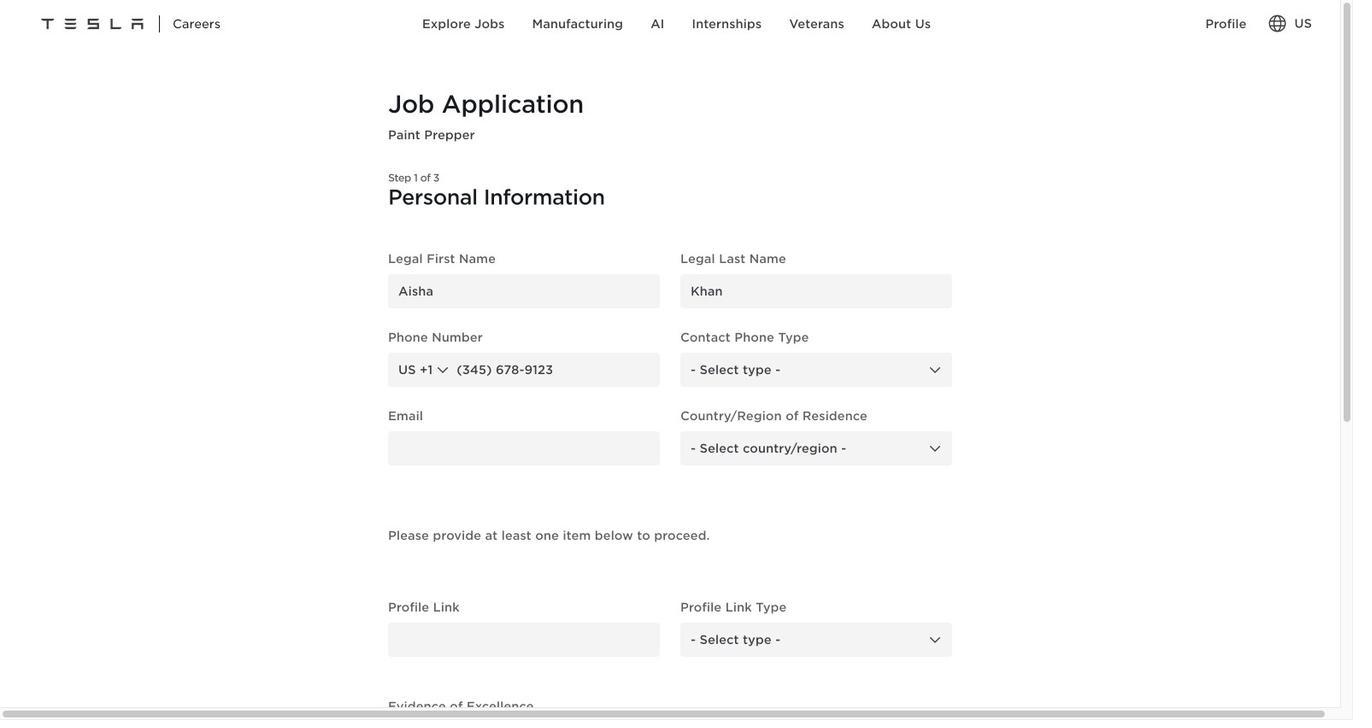 Task type: describe. For each thing, give the bounding box(es) containing it.
globe image
[[1268, 13, 1288, 34]]



Task type: locate. For each thing, give the bounding box(es) containing it.
None field
[[398, 283, 650, 300], [691, 283, 942, 300], [398, 283, 650, 300], [691, 283, 942, 300]]

tesla logo image
[[41, 14, 144, 34]]

(201) 555-0123 field
[[457, 362, 650, 379]]

inline image
[[436, 363, 450, 377]]



Task type: vqa. For each thing, say whether or not it's contained in the screenshot.
Tab List tab list
no



